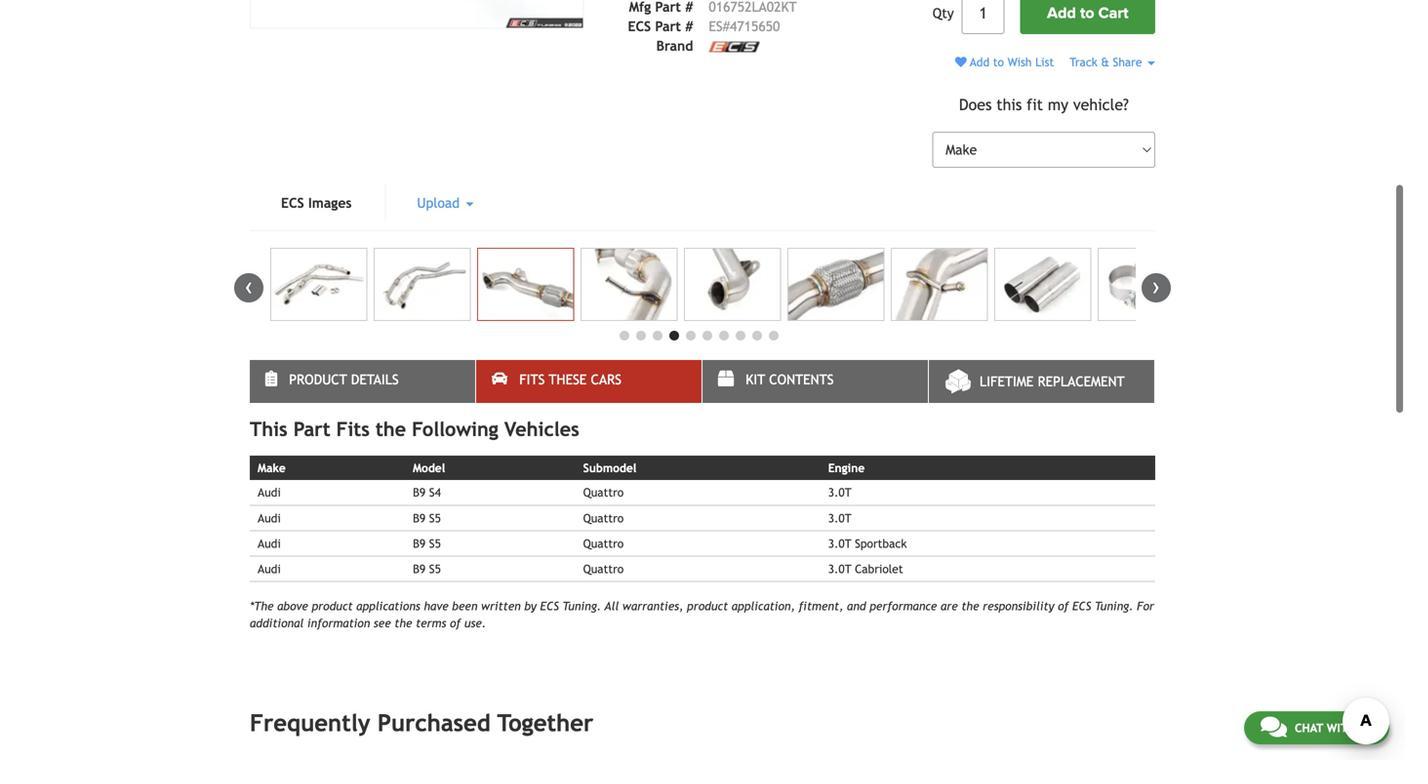 Task type: vqa. For each thing, say whether or not it's contained in the screenshot.
Stock
no



Task type: describe. For each thing, give the bounding box(es) containing it.
b9 s5 for cabriolet
[[413, 562, 441, 576]]

add to wish list link
[[955, 55, 1054, 69]]

2 vertical spatial the
[[394, 616, 412, 630]]

add to cart button
[[1020, 0, 1155, 34]]

lifetime
[[980, 374, 1034, 389]]

vehicle?
[[1073, 96, 1129, 114]]

this part fits the following vehicles
[[250, 418, 579, 441]]

brand
[[656, 38, 693, 53]]

terms
[[416, 616, 446, 630]]

ecs images link
[[250, 183, 383, 222]]

add to cart
[[1047, 4, 1128, 22]]

kit contents
[[746, 372, 834, 387]]

comments image
[[1261, 715, 1287, 739]]

0 horizontal spatial fits
[[336, 418, 370, 441]]

es# 4715650 brand
[[656, 18, 780, 53]]

2 quattro from the top
[[583, 511, 624, 525]]

track
[[1070, 55, 1098, 69]]

for
[[1137, 599, 1154, 613]]

are
[[941, 599, 958, 613]]

fits these cars link
[[476, 360, 702, 403]]

additional
[[250, 616, 304, 630]]

does this fit my vehicle?
[[959, 96, 1129, 114]]

track & share button
[[1070, 55, 1155, 69]]

performance
[[870, 599, 937, 613]]

engine
[[828, 461, 865, 475]]

es#
[[709, 18, 730, 34]]

us
[[1359, 721, 1373, 735]]

with
[[1327, 721, 1355, 735]]

this
[[996, 96, 1022, 114]]

frequently purchased together
[[250, 709, 594, 737]]

responsibility
[[983, 599, 1054, 613]]

cars
[[591, 372, 622, 387]]

my
[[1048, 96, 1068, 114]]

following
[[412, 418, 498, 441]]

*the above product applications have been written by                 ecs tuning. all warranties, product application, fitment,                 and performance are the responsibility of ecs tuning.                 for additional information see the terms of use.
[[250, 599, 1154, 630]]

› link
[[1142, 273, 1171, 303]]

list
[[1035, 55, 1054, 69]]

3 3.0t from the top
[[828, 537, 851, 550]]

kit
[[746, 372, 765, 387]]

product
[[289, 372, 347, 387]]

2 product from the left
[[687, 599, 728, 613]]

chat
[[1295, 721, 1323, 735]]

fits these cars
[[519, 372, 622, 387]]

1 audi from the top
[[258, 486, 281, 499]]

upload button
[[386, 183, 505, 222]]

add for add to cart
[[1047, 4, 1076, 22]]

4 quattro from the top
[[583, 562, 624, 576]]

part for fits
[[293, 418, 330, 441]]

fitment,
[[799, 599, 843, 613]]

3 quattro from the top
[[583, 537, 624, 550]]

fits inside fits these cars link
[[519, 372, 545, 387]]

replacement
[[1038, 374, 1125, 389]]

ecs left the #
[[628, 18, 651, 34]]

4715650
[[730, 18, 780, 34]]

to for cart
[[1080, 4, 1094, 22]]

4 b9 from the top
[[413, 562, 426, 576]]

application,
[[732, 599, 795, 613]]

model
[[413, 461, 445, 475]]

1 product from the left
[[312, 599, 353, 613]]

applications
[[356, 599, 420, 613]]

kit contents link
[[703, 360, 928, 403]]

cart
[[1098, 4, 1128, 22]]

lifetime replacement
[[980, 374, 1125, 389]]

2 b9 from the top
[[413, 511, 426, 525]]

sportback
[[855, 537, 907, 550]]

1 3.0t from the top
[[828, 486, 851, 499]]

add to wish list
[[967, 55, 1054, 69]]

use.
[[464, 616, 486, 630]]

have
[[424, 599, 449, 613]]

#
[[685, 18, 693, 34]]

these
[[549, 372, 587, 387]]

make
[[258, 461, 286, 475]]



Task type: locate. For each thing, give the bounding box(es) containing it.
1 vertical spatial the
[[961, 599, 979, 613]]

warranties,
[[622, 599, 683, 613]]

ecs right responsibility
[[1072, 599, 1091, 613]]

ecs inside the ecs images link
[[281, 195, 304, 211]]

vehicles
[[504, 418, 579, 441]]

frequently
[[250, 709, 370, 737]]

fits down product details link
[[336, 418, 370, 441]]

to for wish
[[993, 55, 1004, 69]]

part
[[655, 18, 681, 34], [293, 418, 330, 441]]

b9 s4
[[413, 486, 441, 499]]

to
[[1080, 4, 1094, 22], [993, 55, 1004, 69]]

3 s5 from the top
[[429, 562, 441, 576]]

ecs images
[[281, 195, 352, 211]]

s5
[[429, 511, 441, 525], [429, 537, 441, 550], [429, 562, 441, 576]]

1 vertical spatial of
[[450, 616, 461, 630]]

1 b9 from the top
[[413, 486, 426, 499]]

part for #
[[655, 18, 681, 34]]

the right see at the left bottom of the page
[[394, 616, 412, 630]]

1 quattro from the top
[[583, 486, 624, 499]]

purchased
[[377, 709, 491, 737]]

chat with us
[[1295, 721, 1373, 735]]

to left cart
[[1080, 4, 1094, 22]]

›
[[1152, 273, 1160, 299]]

heart image
[[955, 56, 967, 68]]

2 s5 from the top
[[429, 537, 441, 550]]

3.0t up 3.0t cabriolet at the bottom right
[[828, 537, 851, 550]]

written
[[481, 599, 521, 613]]

information
[[307, 616, 370, 630]]

add
[[1047, 4, 1076, 22], [970, 55, 990, 69]]

the right are
[[961, 599, 979, 613]]

0 vertical spatial the
[[376, 418, 406, 441]]

0 vertical spatial fits
[[519, 372, 545, 387]]

1 horizontal spatial part
[[655, 18, 681, 34]]

1 horizontal spatial of
[[1058, 599, 1069, 613]]

images
[[308, 195, 352, 211]]

1 vertical spatial fits
[[336, 418, 370, 441]]

ecs part #
[[628, 18, 693, 34]]

0 vertical spatial part
[[655, 18, 681, 34]]

add inside add to cart button
[[1047, 4, 1076, 22]]

does
[[959, 96, 992, 114]]

*the
[[250, 599, 274, 613]]

b9
[[413, 486, 426, 499], [413, 511, 426, 525], [413, 537, 426, 550], [413, 562, 426, 576]]

of down been
[[450, 616, 461, 630]]

quattro
[[583, 486, 624, 499], [583, 511, 624, 525], [583, 537, 624, 550], [583, 562, 624, 576]]

3.0t down engine
[[828, 486, 851, 499]]

submodel
[[583, 461, 636, 475]]

0 horizontal spatial part
[[293, 418, 330, 441]]

&
[[1101, 55, 1109, 69]]

product up information
[[312, 599, 353, 613]]

this
[[250, 418, 288, 441]]

qty
[[933, 5, 954, 21]]

ecs right by on the left of page
[[540, 599, 559, 613]]

0 horizontal spatial to
[[993, 55, 1004, 69]]

s5 for cabriolet
[[429, 562, 441, 576]]

lifetime replacement link
[[929, 360, 1154, 403]]

2 vertical spatial s5
[[429, 562, 441, 576]]

add up list
[[1047, 4, 1076, 22]]

3.0t up 3.0t  sportback
[[828, 511, 851, 525]]

the
[[376, 418, 406, 441], [961, 599, 979, 613], [394, 616, 412, 630]]

1 horizontal spatial to
[[1080, 4, 1094, 22]]

part up "brand"
[[655, 18, 681, 34]]

upload
[[417, 195, 464, 211]]

1 horizontal spatial product
[[687, 599, 728, 613]]

1 tuning. from the left
[[563, 599, 601, 613]]

to inside button
[[1080, 4, 1094, 22]]

all
[[604, 599, 619, 613]]

add for add to wish list
[[970, 55, 990, 69]]

product
[[312, 599, 353, 613], [687, 599, 728, 613]]

0 horizontal spatial add
[[970, 55, 990, 69]]

ecs image
[[709, 42, 760, 52]]

wish
[[1008, 55, 1032, 69]]

0 vertical spatial of
[[1058, 599, 1069, 613]]

2 3.0t from the top
[[828, 511, 851, 525]]

1 vertical spatial add
[[970, 55, 990, 69]]

fit
[[1027, 96, 1043, 114]]

0 horizontal spatial tuning.
[[563, 599, 601, 613]]

1 vertical spatial part
[[293, 418, 330, 441]]

by
[[524, 599, 537, 613]]

3.0t cabriolet
[[828, 562, 903, 576]]

ecs
[[628, 18, 651, 34], [281, 195, 304, 211], [540, 599, 559, 613], [1072, 599, 1091, 613]]

1 b9 s5 from the top
[[413, 511, 441, 525]]

product details
[[289, 372, 399, 387]]

3.0t
[[828, 486, 851, 499], [828, 511, 851, 525], [828, 537, 851, 550], [828, 562, 851, 576]]

3.0t down 3.0t  sportback
[[828, 562, 851, 576]]

1 s5 from the top
[[429, 511, 441, 525]]

to left wish
[[993, 55, 1004, 69]]

1 vertical spatial b9 s5
[[413, 537, 441, 550]]

chat with us link
[[1244, 711, 1389, 744]]

None text field
[[962, 0, 1005, 34]]

tuning. left all
[[563, 599, 601, 613]]

audi
[[258, 486, 281, 499], [258, 511, 281, 525], [258, 537, 281, 550], [258, 562, 281, 576]]

4 3.0t from the top
[[828, 562, 851, 576]]

been
[[452, 599, 478, 613]]

2 vertical spatial b9 s5
[[413, 562, 441, 576]]

share
[[1113, 55, 1142, 69]]

tuning. left for
[[1095, 599, 1133, 613]]

above
[[277, 599, 308, 613]]

together
[[497, 709, 594, 737]]

0 vertical spatial to
[[1080, 4, 1094, 22]]

contents
[[769, 372, 834, 387]]

see
[[374, 616, 391, 630]]

b9 s5 for sportback
[[413, 537, 441, 550]]

fits left these
[[519, 372, 545, 387]]

0 vertical spatial s5
[[429, 511, 441, 525]]

2 tuning. from the left
[[1095, 599, 1133, 613]]

b9 s5
[[413, 511, 441, 525], [413, 537, 441, 550], [413, 562, 441, 576]]

0 horizontal spatial product
[[312, 599, 353, 613]]

of right responsibility
[[1058, 599, 1069, 613]]

the down details
[[376, 418, 406, 441]]

4 audi from the top
[[258, 562, 281, 576]]

add right heart image
[[970, 55, 990, 69]]

1 horizontal spatial add
[[1047, 4, 1076, 22]]

2 b9 s5 from the top
[[413, 537, 441, 550]]

3 b9 s5 from the top
[[413, 562, 441, 576]]

0 horizontal spatial of
[[450, 616, 461, 630]]

0 vertical spatial add
[[1047, 4, 1076, 22]]

part right 'this'
[[293, 418, 330, 441]]

1 horizontal spatial fits
[[519, 372, 545, 387]]

‹ link
[[234, 273, 263, 303]]

s5 for sportback
[[429, 537, 441, 550]]

3 b9 from the top
[[413, 537, 426, 550]]

and
[[847, 599, 866, 613]]

ecs left images
[[281, 195, 304, 211]]

product right warranties,
[[687, 599, 728, 613]]

3 audi from the top
[[258, 537, 281, 550]]

product details link
[[250, 360, 475, 403]]

details
[[351, 372, 399, 387]]

1 horizontal spatial tuning.
[[1095, 599, 1133, 613]]

3.0t  sportback
[[828, 537, 907, 550]]

tuning.
[[563, 599, 601, 613], [1095, 599, 1133, 613]]

1 vertical spatial to
[[993, 55, 1004, 69]]

track & share
[[1070, 55, 1145, 69]]

‹
[[245, 273, 253, 299]]

0 vertical spatial b9 s5
[[413, 511, 441, 525]]

s4
[[429, 486, 441, 499]]

cabriolet
[[855, 562, 903, 576]]

fits
[[519, 372, 545, 387], [336, 418, 370, 441]]

es#4715650 - 016752la02kt - b9 s4/s5 downpipe & resonator delete kit - no cutting required, easy-to-install downpipes with resonator deletes for your factory cat back exhaust. - ecs - audi image
[[250, 0, 584, 29], [270, 248, 367, 321], [374, 248, 471, 321], [477, 248, 574, 321], [581, 248, 677, 321], [684, 248, 781, 321], [787, 248, 884, 321], [891, 248, 988, 321], [994, 248, 1091, 321], [1098, 248, 1195, 321]]

1 vertical spatial s5
[[429, 537, 441, 550]]

2 audi from the top
[[258, 511, 281, 525]]



